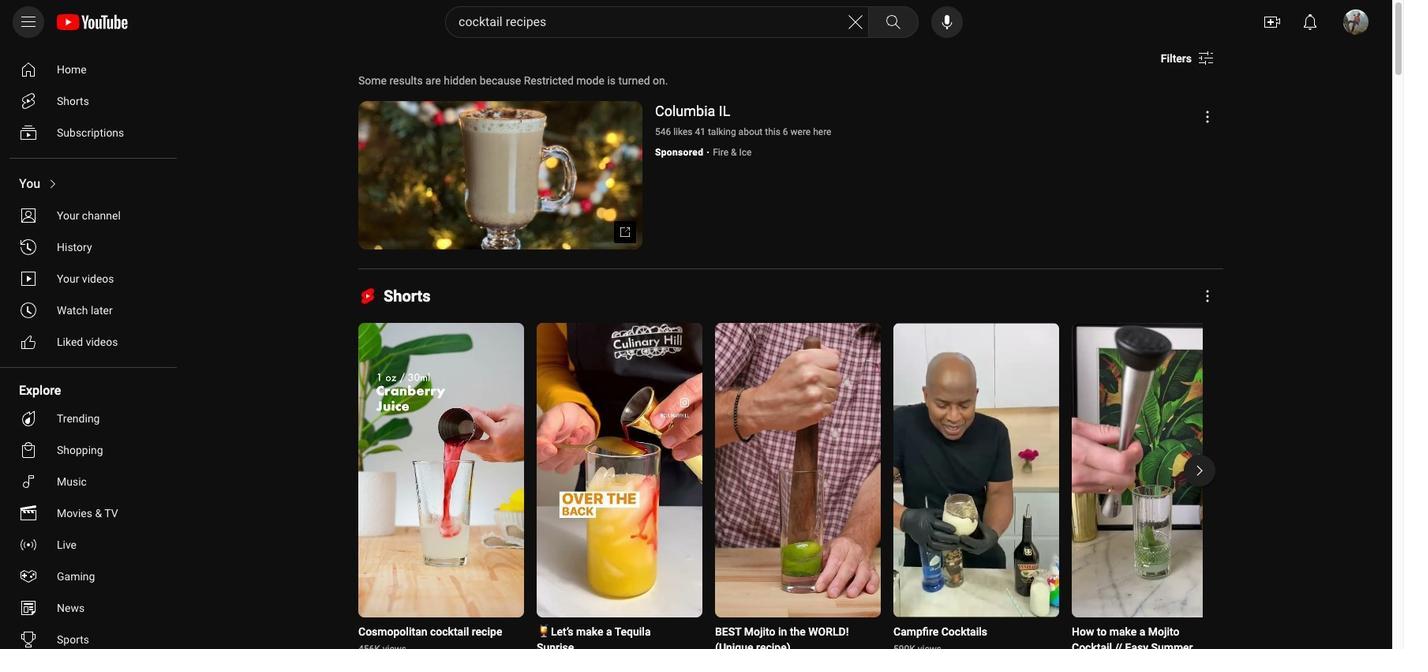 Task type: locate. For each thing, give the bounding box(es) containing it.
7 option from the top
[[9, 263, 171, 295]]

option
[[9, 54, 171, 85], [9, 85, 171, 117], [9, 117, 171, 148], [9, 168, 171, 200], [9, 200, 171, 231], [9, 231, 171, 263], [9, 263, 171, 295], [9, 295, 171, 326], [9, 326, 171, 358], [9, 403, 171, 434], [9, 434, 171, 466], [9, 466, 171, 498], [9, 498, 171, 529], [9, 529, 171, 561], [9, 561, 171, 592], [9, 592, 171, 624], [9, 624, 171, 649]]

10 option from the top
[[9, 403, 171, 434]]

12 option from the top
[[9, 466, 171, 498]]

14 option from the top
[[9, 529, 171, 561]]

1 option from the top
[[9, 54, 171, 85]]

None text field
[[1162, 52, 1193, 65], [359, 625, 503, 640], [537, 625, 684, 649], [894, 625, 988, 640], [1162, 52, 1193, 65], [359, 625, 503, 640], [537, 625, 684, 649], [894, 625, 988, 640]]

Search text field
[[459, 12, 847, 32]]

5 option from the top
[[9, 200, 171, 231]]

2 option from the top
[[9, 85, 171, 117]]

13 option from the top
[[9, 498, 171, 529]]

17 option from the top
[[9, 624, 171, 649]]

None text field
[[716, 625, 862, 649], [1073, 625, 1219, 649], [716, 625, 862, 649], [1073, 625, 1219, 649]]

avatar image image
[[1344, 9, 1369, 35]]

None search field
[[417, 6, 922, 38]]

8 option from the top
[[9, 295, 171, 326]]

6 option from the top
[[9, 231, 171, 263]]



Task type: describe. For each thing, give the bounding box(es) containing it.
9 option from the top
[[9, 326, 171, 358]]

4 option from the top
[[9, 168, 171, 200]]

15 option from the top
[[9, 561, 171, 592]]

16 option from the top
[[9, 592, 171, 624]]

11 option from the top
[[9, 434, 171, 466]]

3 option from the top
[[9, 117, 171, 148]]



Task type: vqa. For each thing, say whether or not it's contained in the screenshot.
tenth option from the bottom
yes



